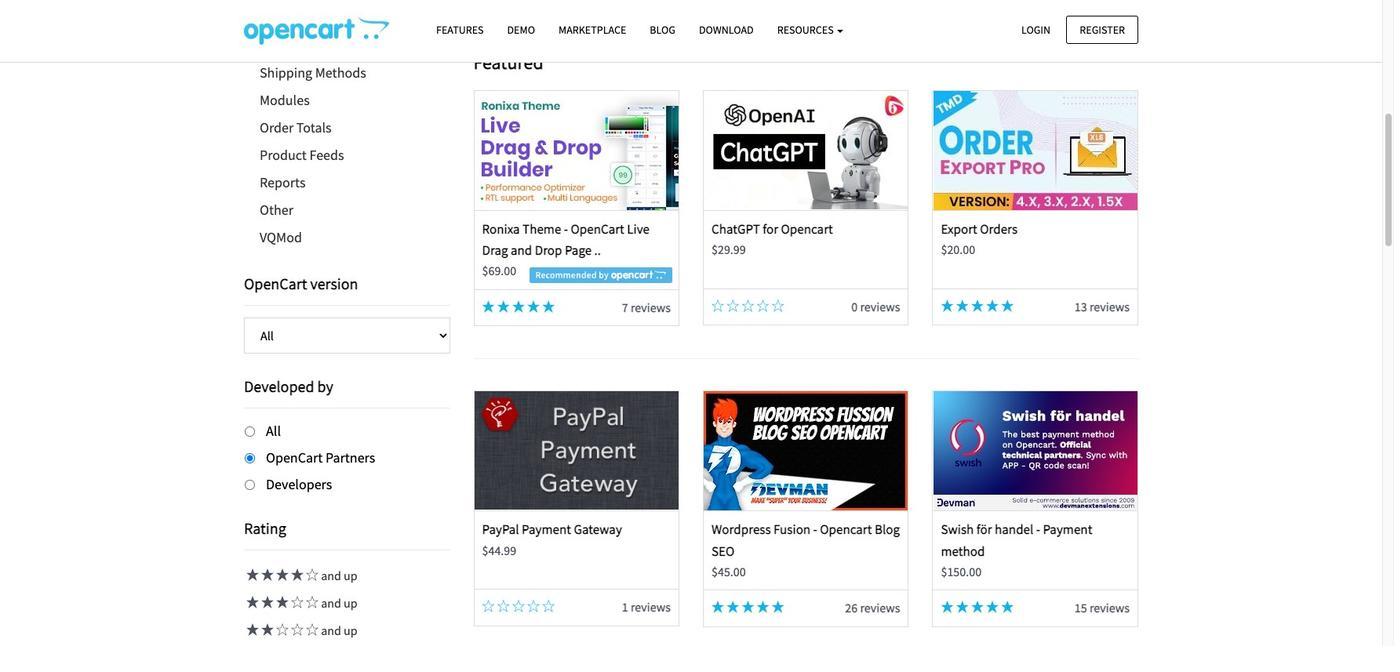 Task type: describe. For each thing, give the bounding box(es) containing it.
$29.99
[[712, 242, 746, 257]]

wordpress fusion - opencart blog seo image
[[704, 392, 908, 511]]

download link
[[687, 16, 766, 44]]

payment inside paypal payment gateway $44.99
[[522, 521, 571, 539]]

rating
[[244, 519, 286, 539]]

live
[[627, 220, 650, 238]]

paypal payment gateway image
[[475, 392, 679, 511]]

all
[[266, 422, 281, 440]]

13 reviews
[[1075, 299, 1130, 315]]

0 reviews
[[852, 299, 901, 315]]

swish för handel - payment method $150.00
[[941, 521, 1093, 580]]

2 up from the top
[[344, 596, 358, 612]]

chatgpt for opencart link
[[712, 220, 833, 238]]

feeds
[[310, 146, 344, 164]]

marketplace
[[559, 23, 627, 37]]

..
[[595, 242, 601, 259]]

modules link
[[244, 86, 450, 114]]

order totals link
[[244, 114, 450, 141]]

reviews for chatgpt for opencart
[[861, 299, 901, 315]]

wordpress fusion - opencart blog seo $45.00
[[712, 521, 900, 580]]

blog link
[[638, 16, 687, 44]]

and inside ronixa theme - opencart live drag and drop page .. $69.00
[[511, 242, 532, 259]]

vqmod
[[260, 228, 302, 246]]

export
[[941, 220, 978, 238]]

and up for 3rd "and up" link from the top of the page
[[319, 623, 358, 639]]

theme
[[523, 220, 561, 238]]

26
[[846, 601, 858, 616]]

opencart partners
[[266, 449, 375, 467]]

2 and up link from the top
[[244, 596, 358, 612]]

- for opencart
[[564, 220, 568, 238]]

export orders $20.00
[[941, 220, 1018, 257]]

ronixa theme - opencart live drag and drop page .. link
[[482, 220, 650, 259]]

developers
[[266, 475, 332, 493]]

3 and up link from the top
[[244, 623, 358, 639]]

paypal payment gateway $44.99
[[482, 521, 622, 558]]

$69.00
[[482, 263, 517, 279]]

$45.00
[[712, 564, 746, 580]]

7
[[622, 300, 628, 315]]

opencart for opencart partners
[[266, 449, 323, 467]]

gateway
[[574, 521, 622, 539]]

swish för handel - payment method link
[[941, 521, 1093, 560]]

product feeds link
[[244, 141, 450, 169]]

paypal
[[482, 521, 519, 539]]

drag
[[482, 242, 508, 259]]

register link
[[1067, 15, 1139, 44]]

seo
[[712, 543, 735, 560]]

0
[[852, 299, 858, 315]]

shipping methods link
[[244, 59, 450, 86]]

by
[[318, 377, 333, 396]]

opencart version
[[244, 274, 358, 294]]

methods
[[315, 64, 366, 82]]

partners
[[326, 449, 375, 467]]

chatgpt for opencart image
[[704, 91, 908, 210]]

export orders link
[[941, 220, 1018, 238]]

- for opencart
[[814, 521, 818, 539]]

login
[[1022, 22, 1051, 36]]

chatgpt for opencart $29.99
[[712, 220, 833, 257]]

resources link
[[766, 16, 856, 44]]

version
[[310, 274, 358, 294]]

0 horizontal spatial payment
[[260, 36, 312, 54]]

for
[[763, 220, 779, 238]]



Task type: vqa. For each thing, say whether or not it's contained in the screenshot.
Ronixa Theme - OpenCart Live Drag and Drop Page ..'s reviews
yes



Task type: locate. For each thing, give the bounding box(es) containing it.
0 vertical spatial opencart
[[571, 220, 625, 238]]

shipping
[[260, 64, 313, 82]]

2 vertical spatial and up link
[[244, 623, 358, 639]]

- inside 'swish för handel - payment method $150.00'
[[1037, 521, 1041, 539]]

order totals
[[260, 119, 332, 137]]

1 vertical spatial up
[[344, 596, 358, 612]]

download
[[699, 23, 754, 37]]

1 horizontal spatial payment
[[522, 521, 571, 539]]

$150.00
[[941, 564, 982, 580]]

and
[[511, 242, 532, 259], [321, 569, 341, 584], [321, 596, 341, 612], [321, 623, 341, 639]]

reviews for ronixa theme - opencart live drag and drop page ..
[[631, 300, 671, 315]]

reviews right 0
[[861, 299, 901, 315]]

opencart extensions image
[[244, 16, 389, 45]]

2 and up from the top
[[319, 596, 358, 612]]

resources
[[778, 23, 836, 37]]

för
[[977, 521, 993, 539]]

reviews for swish för handel - payment method
[[1090, 601, 1130, 616]]

star light image
[[941, 300, 954, 312], [956, 300, 969, 312], [972, 300, 984, 312], [987, 300, 999, 312], [497, 300, 510, 313], [512, 300, 525, 313], [528, 300, 540, 313], [244, 569, 259, 582], [244, 597, 259, 609], [259, 597, 274, 609], [274, 597, 289, 609], [742, 601, 755, 614], [941, 601, 954, 614], [972, 601, 984, 614], [987, 601, 999, 614], [1002, 601, 1014, 614], [259, 624, 274, 637]]

1
[[622, 600, 628, 616]]

swish
[[941, 521, 974, 539]]

languages link
[[244, 4, 450, 31]]

None radio
[[245, 427, 255, 437], [245, 480, 255, 490], [245, 427, 255, 437], [245, 480, 255, 490]]

reviews right 13
[[1090, 299, 1130, 315]]

- right 'handel'
[[1037, 521, 1041, 539]]

wordpress
[[712, 521, 771, 539]]

opencart
[[781, 220, 833, 238], [820, 521, 872, 539]]

product feeds
[[260, 146, 344, 164]]

wordpress fusion - opencart blog seo link
[[712, 521, 900, 560]]

26 reviews
[[846, 601, 901, 616]]

1 up from the top
[[344, 569, 358, 584]]

0 vertical spatial blog
[[650, 23, 676, 37]]

drop
[[535, 242, 562, 259]]

ronixa
[[482, 220, 520, 238]]

payment gateways link
[[244, 31, 450, 59]]

totals
[[297, 119, 332, 137]]

up
[[344, 569, 358, 584], [344, 596, 358, 612], [344, 623, 358, 639]]

languages
[[260, 9, 323, 27]]

1 reviews
[[622, 600, 671, 616]]

and up link
[[244, 569, 358, 584], [244, 596, 358, 612], [244, 623, 358, 639]]

paypal payment gateway link
[[482, 521, 622, 539]]

featured
[[474, 50, 544, 75]]

payment inside 'swish för handel - payment method $150.00'
[[1043, 521, 1093, 539]]

opencart inside ronixa theme - opencart live drag and drop page .. $69.00
[[571, 220, 625, 238]]

1 vertical spatial opencart
[[820, 521, 872, 539]]

2 vertical spatial up
[[344, 623, 358, 639]]

and up
[[319, 569, 358, 584], [319, 596, 358, 612], [319, 623, 358, 639]]

$44.99
[[482, 543, 517, 558]]

order
[[260, 119, 294, 137]]

1 vertical spatial opencart
[[244, 274, 307, 294]]

- right the fusion
[[814, 521, 818, 539]]

1 vertical spatial and up
[[319, 596, 358, 612]]

reports link
[[244, 169, 450, 196]]

demo
[[507, 23, 535, 37]]

reviews for wordpress fusion - opencart blog seo
[[861, 601, 901, 616]]

2 vertical spatial and up
[[319, 623, 358, 639]]

ronixa opencart theme builder image
[[556, 0, 1056, 32]]

export orders image
[[934, 91, 1138, 210]]

page
[[565, 242, 592, 259]]

2 vertical spatial opencart
[[266, 449, 323, 467]]

and up for 2nd "and up" link from the bottom of the page
[[319, 596, 358, 612]]

blog inside wordpress fusion - opencart blog seo $45.00
[[875, 521, 900, 539]]

payment right 'handel'
[[1043, 521, 1093, 539]]

blog left the download
[[650, 23, 676, 37]]

and up for third "and up" link from the bottom
[[319, 569, 358, 584]]

payment gateways
[[260, 36, 372, 54]]

0 vertical spatial and up
[[319, 569, 358, 584]]

- right theme
[[564, 220, 568, 238]]

shipping methods
[[260, 64, 366, 82]]

15 reviews
[[1075, 601, 1130, 616]]

opencart
[[571, 220, 625, 238], [244, 274, 307, 294], [266, 449, 323, 467]]

- inside wordpress fusion - opencart blog seo $45.00
[[814, 521, 818, 539]]

register
[[1080, 22, 1125, 36]]

reviews right "26"
[[861, 601, 901, 616]]

reviews for paypal payment gateway
[[631, 600, 671, 616]]

marketplace link
[[547, 16, 638, 44]]

blog left swish
[[875, 521, 900, 539]]

3 up from the top
[[344, 623, 358, 639]]

reviews right 15
[[1090, 601, 1130, 616]]

payment right paypal
[[522, 521, 571, 539]]

opencart up ..
[[571, 220, 625, 238]]

0 vertical spatial and up link
[[244, 569, 358, 584]]

star light image
[[1002, 300, 1014, 312], [482, 300, 495, 313], [543, 300, 555, 313], [259, 569, 274, 582], [274, 569, 289, 582], [289, 569, 304, 582], [712, 601, 724, 614], [727, 601, 739, 614], [757, 601, 770, 614], [772, 601, 785, 614], [956, 601, 969, 614], [244, 624, 259, 637]]

payment up the shipping
[[260, 36, 312, 54]]

ronixa theme - opencart live drag and drop page .. image
[[475, 91, 679, 210]]

0 vertical spatial up
[[344, 569, 358, 584]]

other
[[260, 201, 294, 219]]

developed by
[[244, 377, 333, 396]]

1 vertical spatial and up link
[[244, 596, 358, 612]]

0 horizontal spatial blog
[[650, 23, 676, 37]]

1 horizontal spatial -
[[814, 521, 818, 539]]

0 vertical spatial opencart
[[781, 220, 833, 238]]

1 vertical spatial blog
[[875, 521, 900, 539]]

$20.00
[[941, 242, 976, 257]]

features
[[436, 23, 484, 37]]

swish för handel - payment method image
[[934, 392, 1138, 511]]

features link
[[425, 16, 496, 44]]

blog
[[650, 23, 676, 37], [875, 521, 900, 539]]

blog inside 'link'
[[650, 23, 676, 37]]

reviews right 7
[[631, 300, 671, 315]]

ronixa theme - opencart live drag and drop page .. $69.00
[[482, 220, 650, 279]]

2 horizontal spatial payment
[[1043, 521, 1093, 539]]

method
[[941, 543, 985, 560]]

reports
[[260, 173, 306, 192]]

developed
[[244, 377, 314, 396]]

handel
[[995, 521, 1034, 539]]

1 and up link from the top
[[244, 569, 358, 584]]

opencart right the fusion
[[820, 521, 872, 539]]

- inside ronixa theme - opencart live drag and drop page .. $69.00
[[564, 220, 568, 238]]

reviews right 1
[[631, 600, 671, 616]]

modules
[[260, 91, 310, 109]]

other link
[[244, 196, 450, 224]]

fusion
[[774, 521, 811, 539]]

13
[[1075, 299, 1088, 315]]

reviews
[[861, 299, 901, 315], [1090, 299, 1130, 315], [631, 300, 671, 315], [631, 600, 671, 616], [861, 601, 901, 616], [1090, 601, 1130, 616]]

None radio
[[245, 453, 255, 464]]

7 reviews
[[622, 300, 671, 315]]

1 and up from the top
[[319, 569, 358, 584]]

star light o image
[[712, 300, 724, 312], [757, 300, 770, 312], [772, 300, 785, 312], [304, 569, 319, 582], [289, 597, 304, 609], [274, 624, 289, 637], [289, 624, 304, 637]]

vqmod link
[[244, 224, 450, 251]]

opencart for opencart version
[[244, 274, 307, 294]]

opencart inside wordpress fusion - opencart blog seo $45.00
[[820, 521, 872, 539]]

product
[[260, 146, 307, 164]]

chatgpt
[[712, 220, 760, 238]]

star light o image
[[727, 300, 739, 312], [742, 300, 755, 312], [304, 597, 319, 609], [482, 601, 495, 613], [497, 601, 510, 613], [512, 601, 525, 613], [528, 601, 540, 613], [543, 601, 555, 613], [304, 624, 319, 637]]

opencart up developers
[[266, 449, 323, 467]]

opencart down vqmod at the left top
[[244, 274, 307, 294]]

reviews for export orders
[[1090, 299, 1130, 315]]

0 horizontal spatial -
[[564, 220, 568, 238]]

opencart right for
[[781, 220, 833, 238]]

1 horizontal spatial blog
[[875, 521, 900, 539]]

3 and up from the top
[[319, 623, 358, 639]]

orders
[[980, 220, 1018, 238]]

gateways
[[315, 36, 372, 54]]

demo link
[[496, 16, 547, 44]]

opencart inside chatgpt for opencart $29.99
[[781, 220, 833, 238]]

login link
[[1008, 15, 1064, 44]]

2 horizontal spatial -
[[1037, 521, 1041, 539]]

15
[[1075, 601, 1088, 616]]



